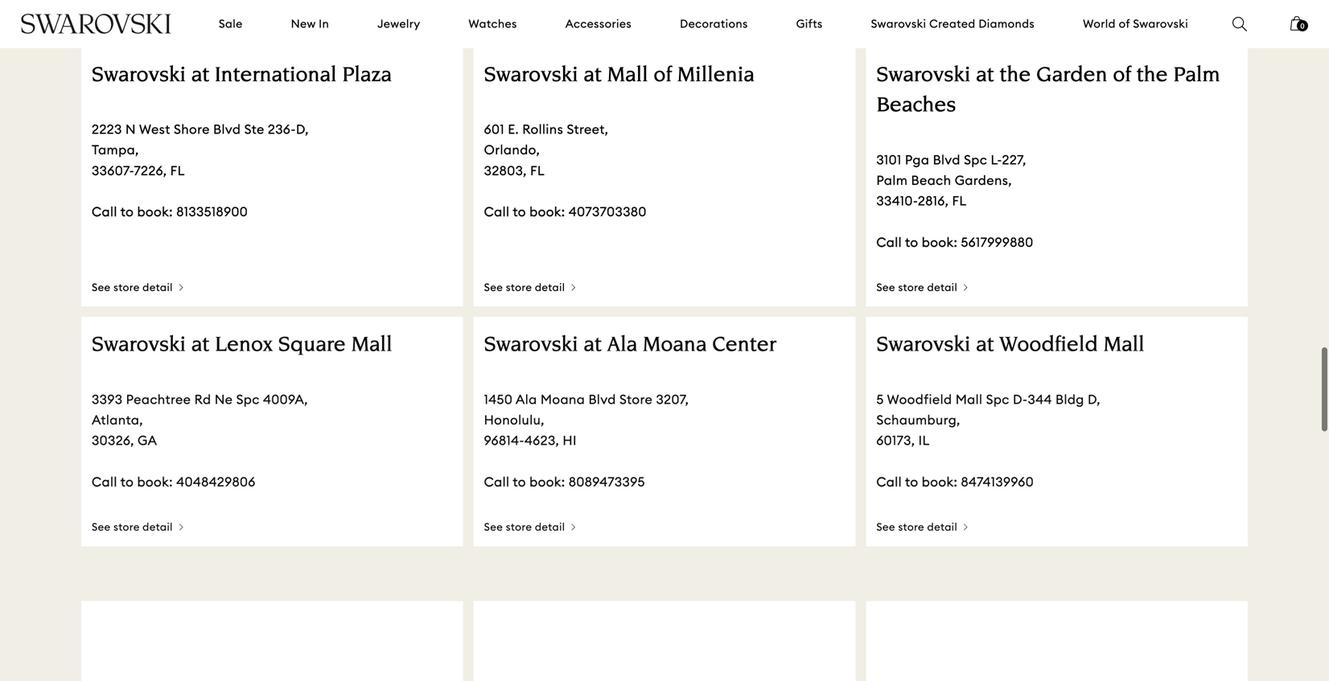 Task type: vqa. For each thing, say whether or not it's contained in the screenshot.


Task type: describe. For each thing, give the bounding box(es) containing it.
3101 pga blvd spc l-227, palm beach gardens, 33410-2816, fl
[[877, 152, 1027, 209]]

new
[[291, 16, 316, 31]]

west
[[139, 121, 170, 138]]

book
[[137, 474, 169, 490]]

created
[[930, 16, 976, 31]]

plaza
[[342, 65, 392, 87]]

detail left diamonds
[[928, 11, 958, 24]]

detail for the
[[928, 281, 958, 294]]

detail for mall
[[535, 281, 565, 294]]

square
[[278, 336, 346, 358]]

peachtree
[[126, 392, 191, 408]]

33410-
[[877, 193, 918, 209]]

344
[[1028, 392, 1053, 408]]

tampa,
[[92, 142, 139, 158]]

rd
[[194, 392, 211, 408]]

new in link
[[291, 16, 329, 32]]

accessories link
[[566, 16, 632, 32]]

60173,
[[877, 433, 915, 449]]

blvd inside 1450 ala moana blvd store 3207, honolulu, 96814-4623, hi
[[589, 392, 616, 408]]

rollins
[[523, 121, 564, 138]]

call to book: 5617999880
[[877, 234, 1034, 251]]

store for swarovski at woodfield mall
[[899, 521, 925, 534]]

schaumburg,
[[877, 412, 961, 429]]

3393
[[92, 392, 123, 408]]

arrow medium image down call to book: 5617999880
[[964, 284, 968, 291]]

il
[[919, 433, 930, 449]]

store for swarovski at the garden of the palm beaches
[[899, 281, 925, 294]]

swarovski at international plaza
[[92, 65, 392, 87]]

601
[[484, 121, 505, 138]]

swarovski for swarovski at international plaza
[[92, 65, 186, 87]]

of left "millenia"
[[654, 65, 672, 87]]

see store detail link for swarovski at lenox square mall
[[92, 521, 183, 536]]

arrow medium image left sale
[[179, 14, 183, 21]]

jewelry
[[378, 16, 420, 31]]

swarovski for swarovski at mall of millenia
[[484, 65, 578, 87]]

atlanta,
[[92, 412, 143, 429]]

book: for swarovski at the garden of the palm beaches
[[922, 234, 958, 251]]

at for lenox
[[191, 336, 209, 358]]

ne
[[215, 392, 233, 408]]

call for swarovski at ala moana center
[[484, 474, 510, 490]]

to for swarovski at international plaza
[[120, 204, 134, 220]]

swarovski at mall of millenia
[[484, 65, 755, 87]]

detail left accessories
[[535, 11, 565, 24]]

d, for woodfield
[[1088, 392, 1101, 408]]

3393 peachtree rd ne spc 4009a, atlanta, 30326, ga
[[92, 392, 308, 449]]

call to book : 4048429806
[[92, 474, 256, 490]]

store for swarovski at mall of millenia
[[506, 281, 532, 294]]

call for swarovski at lenox square mall
[[92, 474, 117, 490]]

honolulu,
[[484, 412, 545, 429]]

swarovski at the garden of the palm beaches
[[877, 65, 1221, 118]]

beaches
[[877, 96, 956, 118]]

detail for international
[[143, 281, 173, 294]]

to for swarovski at woodfield mall
[[905, 474, 919, 490]]

world of swarovski
[[1083, 16, 1189, 31]]

32803,
[[484, 162, 527, 179]]

8089473395
[[569, 474, 645, 490]]

of right "world"
[[1119, 16, 1130, 31]]

world
[[1083, 16, 1116, 31]]

store for swarovski at ala moana center
[[506, 521, 532, 534]]

n
[[125, 121, 136, 138]]

gifts
[[797, 16, 823, 31]]

center
[[712, 336, 776, 358]]

1 the from the left
[[1000, 65, 1031, 87]]

search image image
[[1233, 17, 1248, 31]]

3101
[[877, 152, 902, 168]]

palm for 3101 pga blvd spc l-227, palm beach gardens, 33410-2816, fl
[[877, 172, 908, 189]]

see store detail for swarovski at mall of millenia
[[484, 281, 565, 294]]

2223 n west shore blvd ste 236-d, tampa, 33607-7226, fl
[[92, 121, 309, 179]]

fl for swarovski at the garden of the palm beaches
[[953, 193, 967, 209]]

in
[[319, 16, 329, 31]]

orlando,
[[484, 142, 540, 158]]

call to book: 8089473395
[[484, 474, 645, 490]]

store for swarovski at international plaza
[[114, 281, 140, 294]]

world of swarovski link
[[1083, 16, 1189, 32]]

book: for swarovski at ala moana center
[[530, 474, 565, 490]]

l-
[[991, 152, 1002, 168]]

2816,
[[918, 193, 949, 209]]

4623,
[[525, 433, 559, 449]]

236-
[[268, 121, 296, 138]]

international
[[215, 65, 337, 87]]

3207,
[[656, 392, 689, 408]]

fl for swarovski at international plaza
[[170, 162, 185, 179]]

of inside 'swarovski at the garden of the palm beaches'
[[1113, 65, 1132, 87]]

store
[[620, 392, 653, 408]]

ste
[[244, 121, 265, 138]]

sale link
[[219, 16, 243, 32]]

swarovski at woodfield mall
[[877, 336, 1145, 358]]

palm for swarovski at the garden of the palm beaches
[[1174, 65, 1221, 87]]

8133518900
[[176, 204, 248, 220]]

swarovski for swarovski created diamonds
[[871, 16, 927, 31]]

at for the
[[976, 65, 994, 87]]

decorations link
[[680, 16, 748, 32]]

at for mall
[[584, 65, 602, 87]]

arrow medium image up "swarovski at mall of millenia"
[[572, 14, 576, 21]]

arrow medium image left diamonds
[[964, 14, 968, 21]]

swarovski at lenox square mall
[[92, 336, 392, 358]]

see for swarovski at the garden of the palm beaches
[[877, 281, 896, 294]]

garden
[[1037, 65, 1108, 87]]

detail for woodfield
[[928, 521, 958, 534]]

shore
[[174, 121, 210, 138]]

0
[[1301, 22, 1305, 30]]

see for swarovski at lenox square mall
[[92, 521, 111, 534]]

7226,
[[134, 162, 167, 179]]

30326,
[[92, 433, 134, 449]]

arrow medium image down "call to book: 8133518900"
[[179, 284, 183, 291]]

96814-
[[484, 433, 525, 449]]

sale
[[219, 16, 243, 31]]

gardens,
[[955, 172, 1012, 189]]

store for swarovski at lenox square mall
[[114, 521, 140, 534]]

d, for international
[[296, 121, 309, 138]]

lenox
[[215, 336, 273, 358]]

swarovski at ala moana center
[[484, 336, 776, 358]]

diamonds
[[979, 16, 1035, 31]]

to for swarovski at lenox square mall
[[120, 474, 134, 490]]



Task type: locate. For each thing, give the bounding box(es) containing it.
call down 32803,
[[484, 204, 510, 220]]

palm inside 'swarovski at the garden of the palm beaches'
[[1174, 65, 1221, 87]]

the
[[1000, 65, 1031, 87], [1137, 65, 1168, 87]]

d,
[[296, 121, 309, 138], [1088, 392, 1101, 408]]

bldg
[[1056, 392, 1085, 408]]

1450
[[484, 392, 513, 408]]

arrow medium image
[[964, 14, 968, 21], [572, 284, 576, 291], [179, 524, 183, 531], [572, 524, 576, 531], [964, 524, 968, 531]]

fl
[[170, 162, 185, 179], [530, 162, 545, 179], [953, 193, 967, 209]]

0 horizontal spatial the
[[1000, 65, 1031, 87]]

beach
[[912, 172, 952, 189]]

2 vertical spatial blvd
[[589, 392, 616, 408]]

book:
[[137, 204, 173, 220], [530, 204, 565, 220], [922, 234, 958, 251], [530, 474, 565, 490], [922, 474, 958, 490]]

to down 33410-
[[905, 234, 919, 251]]

5 woodfield mall spc d-344 bldg d, schaumburg, 60173, il
[[877, 392, 1101, 449]]

spc for swarovski at ala moana center
[[986, 392, 1010, 408]]

to for swarovski at ala moana center
[[513, 474, 526, 490]]

call down '30326,'
[[92, 474, 117, 490]]

swarovski
[[871, 16, 927, 31], [1134, 16, 1189, 31], [92, 65, 186, 87], [484, 65, 578, 87], [877, 65, 971, 87], [92, 336, 186, 358], [484, 336, 578, 358], [877, 336, 971, 358]]

see store detail
[[92, 11, 173, 24], [484, 11, 565, 24], [877, 11, 958, 24], [92, 281, 173, 294], [484, 281, 565, 294], [877, 281, 958, 294], [92, 521, 173, 534], [484, 521, 565, 534], [877, 521, 958, 534]]

swarovski up beaches
[[877, 65, 971, 87]]

gifts link
[[797, 16, 823, 32]]

601 e. rollins street, orlando, 32803, fl
[[484, 121, 609, 179]]

detail down "call to book: 8133518900"
[[143, 281, 173, 294]]

to for swarovski at the garden of the palm beaches
[[905, 234, 919, 251]]

227,
[[1002, 152, 1027, 168]]

spc inside 3101 pga blvd spc l-227, palm beach gardens, 33410-2816, fl
[[964, 152, 988, 168]]

fl right 2816,
[[953, 193, 967, 209]]

swarovski up rollins
[[484, 65, 578, 87]]

2223
[[92, 121, 122, 138]]

1 vertical spatial woodfield
[[887, 392, 953, 408]]

pga
[[905, 152, 930, 168]]

blvd left store
[[589, 392, 616, 408]]

1 horizontal spatial d,
[[1088, 392, 1101, 408]]

see store detail for swarovski at ala moana center
[[484, 521, 565, 534]]

arrow medium image down call to book: 8089473395
[[572, 524, 576, 531]]

0 vertical spatial d,
[[296, 121, 309, 138]]

see store detail link for swarovski at the garden of the palm beaches
[[877, 281, 968, 296]]

mall
[[607, 65, 648, 87], [351, 336, 392, 358], [1104, 336, 1145, 358], [956, 392, 983, 408]]

woodfield
[[1000, 336, 1099, 358], [887, 392, 953, 408]]

decorations
[[680, 16, 748, 31]]

watches
[[469, 16, 517, 31]]

swarovski created diamonds
[[871, 16, 1035, 31]]

blvd
[[213, 121, 241, 138], [933, 152, 961, 168], [589, 392, 616, 408]]

0 horizontal spatial blvd
[[213, 121, 241, 138]]

1 vertical spatial blvd
[[933, 152, 961, 168]]

ala up honolulu,
[[516, 392, 537, 408]]

detail for lenox
[[143, 521, 173, 534]]

call for swarovski at woodfield mall
[[877, 474, 902, 490]]

at inside 'swarovski at the garden of the palm beaches'
[[976, 65, 994, 87]]

1450 ala moana blvd store 3207, honolulu, 96814-4623, hi
[[484, 392, 689, 449]]

arrow medium image down call to book : 4048429806
[[179, 524, 183, 531]]

4009a,
[[263, 392, 308, 408]]

accessories
[[566, 16, 632, 31]]

at up '5 woodfield mall spc d-344 bldg d, schaumburg, 60173, il'
[[976, 336, 994, 358]]

swarovski right "world"
[[1134, 16, 1189, 31]]

moana up 3207,
[[643, 336, 707, 358]]

:
[[169, 474, 173, 490]]

see store detail link
[[92, 11, 183, 26], [484, 11, 576, 26], [877, 11, 968, 26], [92, 281, 183, 296], [484, 281, 576, 296], [877, 281, 968, 296], [92, 521, 183, 536], [484, 521, 576, 536], [877, 521, 968, 536]]

woodfield up 344
[[1000, 336, 1099, 358]]

see store detail for swarovski at woodfield mall
[[877, 521, 958, 534]]

swarovski for swarovski at the garden of the palm beaches
[[877, 65, 971, 87]]

ala
[[607, 336, 638, 358], [516, 392, 537, 408]]

0 vertical spatial moana
[[643, 336, 707, 358]]

1 horizontal spatial palm
[[1174, 65, 1221, 87]]

spc inside '5 woodfield mall spc d-344 bldg d, schaumburg, 60173, il'
[[986, 392, 1010, 408]]

d, right bldg
[[1088, 392, 1101, 408]]

see for swarovski at woodfield mall
[[877, 521, 896, 534]]

street,
[[567, 121, 609, 138]]

at left lenox
[[191, 336, 209, 358]]

detail left sale
[[143, 11, 173, 24]]

fl right 32803,
[[530, 162, 545, 179]]

swarovski created diamonds link
[[871, 16, 1035, 32]]

swarovski up peachtree
[[92, 336, 186, 358]]

1 horizontal spatial ala
[[607, 336, 638, 358]]

2 horizontal spatial fl
[[953, 193, 967, 209]]

call to book: 4073703380
[[484, 204, 647, 220]]

woodfield inside '5 woodfield mall spc d-344 bldg d, schaumburg, 60173, il'
[[887, 392, 953, 408]]

to down 33607-
[[120, 204, 134, 220]]

d, right ste
[[296, 121, 309, 138]]

1 horizontal spatial fl
[[530, 162, 545, 179]]

the down diamonds
[[1000, 65, 1031, 87]]

e.
[[508, 121, 519, 138]]

to down '60173,'
[[905, 474, 919, 490]]

see for swarovski at ala moana center
[[484, 521, 503, 534]]

0 vertical spatial woodfield
[[1000, 336, 1099, 358]]

detail
[[143, 11, 173, 24], [535, 11, 565, 24], [928, 11, 958, 24], [143, 281, 173, 294], [535, 281, 565, 294], [928, 281, 958, 294], [143, 521, 173, 534], [535, 521, 565, 534], [928, 521, 958, 534]]

at up 1450 ala moana blvd store 3207, honolulu, 96814-4623, hi
[[584, 336, 602, 358]]

5
[[877, 392, 884, 408]]

swarovski for swarovski at woodfield mall
[[877, 336, 971, 358]]

book: for swarovski at international plaza
[[137, 204, 173, 220]]

blvd up beach
[[933, 152, 961, 168]]

book: left 4073703380
[[530, 204, 565, 220]]

see store detail link for swarovski at international plaza
[[92, 281, 183, 296]]

d-
[[1013, 392, 1028, 408]]

spc for swarovski at mall of millenia
[[964, 152, 988, 168]]

moana up hi
[[541, 392, 585, 408]]

spc left 'd-'
[[986, 392, 1010, 408]]

arrow medium image down the call to book: 4073703380
[[572, 284, 576, 291]]

8474139960
[[961, 474, 1034, 490]]

call down '60173,'
[[877, 474, 902, 490]]

swarovski up 5
[[877, 336, 971, 358]]

0 horizontal spatial palm
[[877, 172, 908, 189]]

2 horizontal spatial blvd
[[933, 152, 961, 168]]

see store detail for swarovski at international plaza
[[92, 281, 173, 294]]

1 horizontal spatial blvd
[[589, 392, 616, 408]]

see store detail link for swarovski at ala moana center
[[484, 521, 576, 536]]

see store detail link for swarovski at mall of millenia
[[484, 281, 576, 296]]

detail down call to book: 5617999880
[[928, 281, 958, 294]]

ala up store
[[607, 336, 638, 358]]

arrow medium image for swarovski at mall of millenia
[[572, 284, 576, 291]]

d, inside 2223 n west shore blvd ste 236-d, tampa, 33607-7226, fl
[[296, 121, 309, 138]]

see store detail link for swarovski at woodfield mall
[[877, 521, 968, 536]]

at down accessories 'link'
[[584, 65, 602, 87]]

at
[[191, 65, 209, 87], [584, 65, 602, 87], [976, 65, 994, 87], [191, 336, 209, 358], [584, 336, 602, 358], [976, 336, 994, 358]]

woodfield up schaumburg,
[[887, 392, 953, 408]]

moana inside 1450 ala moana blvd store 3207, honolulu, 96814-4623, hi
[[541, 392, 585, 408]]

swarovski for swarovski at lenox square mall
[[92, 336, 186, 358]]

book: down 2816,
[[922, 234, 958, 251]]

33607-
[[92, 162, 134, 179]]

hi
[[563, 433, 577, 449]]

0 horizontal spatial ala
[[516, 392, 537, 408]]

see store detail for swarovski at lenox square mall
[[92, 521, 173, 534]]

0 horizontal spatial woodfield
[[887, 392, 953, 408]]

swarovski left created
[[871, 16, 927, 31]]

0 horizontal spatial moana
[[541, 392, 585, 408]]

at for ala
[[584, 336, 602, 358]]

see for swarovski at mall of millenia
[[484, 281, 503, 294]]

book: for swarovski at woodfield mall
[[922, 474, 958, 490]]

swarovski up 1450
[[484, 336, 578, 358]]

jewelry link
[[378, 16, 420, 32]]

spc right ne
[[236, 392, 260, 408]]

to for swarovski at mall of millenia
[[513, 204, 526, 220]]

0 vertical spatial blvd
[[213, 121, 241, 138]]

0 vertical spatial palm
[[1174, 65, 1221, 87]]

d, inside '5 woodfield mall spc d-344 bldg d, schaumburg, 60173, il'
[[1088, 392, 1101, 408]]

call to book: 8474139960
[[877, 474, 1034, 490]]

arrow medium image for swarovski at ala moana center
[[572, 524, 576, 531]]

new in
[[291, 16, 329, 31]]

1 vertical spatial ala
[[516, 392, 537, 408]]

book: down 4623, at the left of page
[[530, 474, 565, 490]]

of
[[1119, 16, 1130, 31], [654, 65, 672, 87], [1113, 65, 1132, 87]]

at up shore
[[191, 65, 209, 87]]

0 vertical spatial ala
[[607, 336, 638, 358]]

detail down the call to book: 4073703380
[[535, 281, 565, 294]]

millenia
[[677, 65, 755, 87]]

at for woodfield
[[976, 336, 994, 358]]

ala inside 1450 ala moana blvd store 3207, honolulu, 96814-4623, hi
[[516, 392, 537, 408]]

store
[[114, 11, 140, 24], [506, 11, 532, 24], [899, 11, 925, 24], [114, 281, 140, 294], [506, 281, 532, 294], [899, 281, 925, 294], [114, 521, 140, 534], [506, 521, 532, 534], [899, 521, 925, 534]]

blvd inside 2223 n west shore blvd ste 236-d, tampa, 33607-7226, fl
[[213, 121, 241, 138]]

swarovski up n
[[92, 65, 186, 87]]

5617999880
[[961, 234, 1034, 251]]

to left 'book'
[[120, 474, 134, 490]]

swarovski image
[[20, 14, 172, 34]]

fl right 7226, in the left of the page
[[170, 162, 185, 179]]

book: down 7226, in the left of the page
[[137, 204, 173, 220]]

0 horizontal spatial d,
[[296, 121, 309, 138]]

call for swarovski at the garden of the palm beaches
[[877, 234, 902, 251]]

detail for ala
[[535, 521, 565, 534]]

fl inside 3101 pga blvd spc l-227, palm beach gardens, 33410-2816, fl
[[953, 193, 967, 209]]

fl inside 2223 n west shore blvd ste 236-d, tampa, 33607-7226, fl
[[170, 162, 185, 179]]

moana
[[643, 336, 707, 358], [541, 392, 585, 408]]

to down "96814-"
[[513, 474, 526, 490]]

0 horizontal spatial fl
[[170, 162, 185, 179]]

2 the from the left
[[1137, 65, 1168, 87]]

4048429806
[[176, 474, 256, 490]]

ga
[[138, 433, 157, 449]]

spc inside 3393 peachtree rd ne spc 4009a, atlanta, 30326, ga
[[236, 392, 260, 408]]

swarovski inside world of swarovski link
[[1134, 16, 1189, 31]]

arrow medium image for swarovski at woodfield mall
[[964, 524, 968, 531]]

call down 33607-
[[92, 204, 117, 220]]

swarovski inside swarovski created diamonds link
[[871, 16, 927, 31]]

of right garden
[[1113, 65, 1132, 87]]

at down diamonds
[[976, 65, 994, 87]]

detail down 'book'
[[143, 521, 173, 534]]

at for international
[[191, 65, 209, 87]]

detail down call to book: 8089473395
[[535, 521, 565, 534]]

1 horizontal spatial the
[[1137, 65, 1168, 87]]

cart-mobile image image
[[1291, 16, 1304, 31]]

arrow medium image down call to book: 8474139960
[[964, 524, 968, 531]]

spc
[[964, 152, 988, 168], [236, 392, 260, 408], [986, 392, 1010, 408]]

watches link
[[469, 16, 517, 32]]

1 vertical spatial d,
[[1088, 392, 1101, 408]]

1 vertical spatial palm
[[877, 172, 908, 189]]

1 horizontal spatial woodfield
[[1000, 336, 1099, 358]]

spc left l-
[[964, 152, 988, 168]]

to down 32803,
[[513, 204, 526, 220]]

1 vertical spatial moana
[[541, 392, 585, 408]]

arrow medium image
[[179, 14, 183, 21], [572, 14, 576, 21], [179, 284, 183, 291], [964, 284, 968, 291]]

book: for swarovski at mall of millenia
[[530, 204, 565, 220]]

fl inside 601 e. rollins street, orlando, 32803, fl
[[530, 162, 545, 179]]

to
[[120, 204, 134, 220], [513, 204, 526, 220], [905, 234, 919, 251], [120, 474, 134, 490], [513, 474, 526, 490], [905, 474, 919, 490]]

detail down call to book: 8474139960
[[928, 521, 958, 534]]

see store detail for swarovski at the garden of the palm beaches
[[877, 281, 958, 294]]

1 horizontal spatial moana
[[643, 336, 707, 358]]

arrow medium image for swarovski at lenox square mall
[[179, 524, 183, 531]]

swarovski inside 'swarovski at the garden of the palm beaches'
[[877, 65, 971, 87]]

0 link
[[1291, 14, 1309, 42]]

book: down il
[[922, 474, 958, 490]]

4073703380
[[569, 204, 647, 220]]

palm inside 3101 pga blvd spc l-227, palm beach gardens, 33410-2816, fl
[[877, 172, 908, 189]]

call down 33410-
[[877, 234, 902, 251]]

the down world of swarovski link
[[1137, 65, 1168, 87]]

blvd inside 3101 pga blvd spc l-227, palm beach gardens, 33410-2816, fl
[[933, 152, 961, 168]]

swarovski for swarovski at ala moana center
[[484, 336, 578, 358]]

see for swarovski at international plaza
[[92, 281, 111, 294]]

call for swarovski at international plaza
[[92, 204, 117, 220]]

call down "96814-"
[[484, 474, 510, 490]]

call for swarovski at mall of millenia
[[484, 204, 510, 220]]

blvd left ste
[[213, 121, 241, 138]]

mall inside '5 woodfield mall spc d-344 bldg d, schaumburg, 60173, il'
[[956, 392, 983, 408]]



